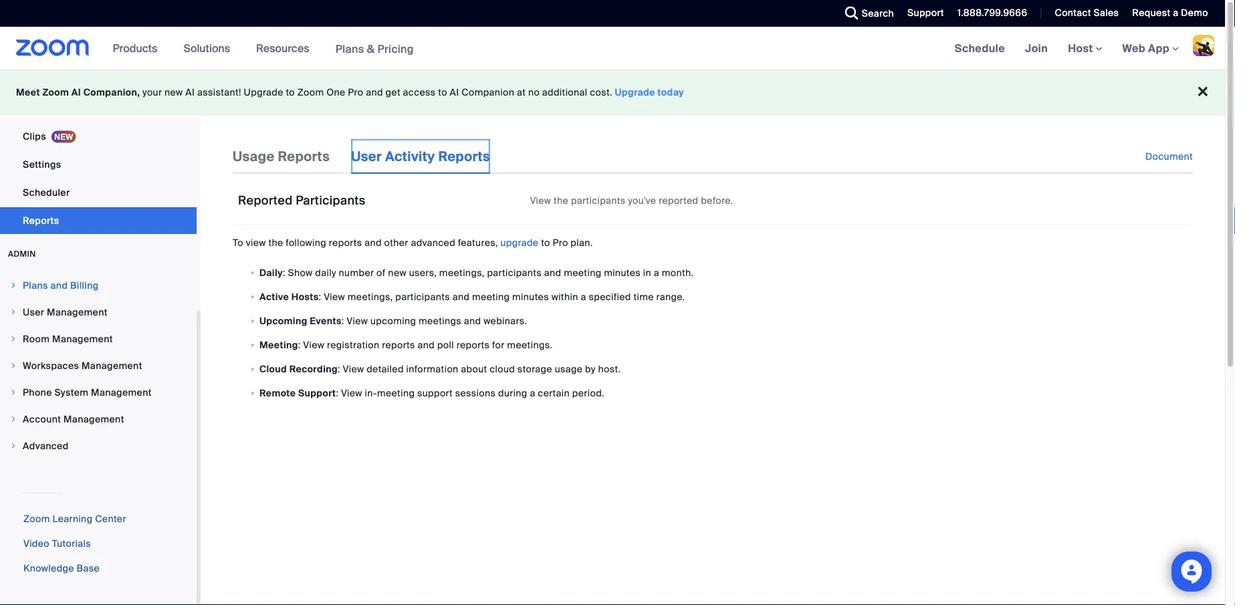 Task type: locate. For each thing, give the bounding box(es) containing it.
and left billing
[[50, 279, 68, 292]]

within
[[552, 291, 578, 303]]

recordings
[[23, 102, 75, 114]]

reports down scheduler
[[23, 214, 59, 227]]

2 vertical spatial right image
[[9, 389, 17, 397]]

0 horizontal spatial support
[[298, 387, 336, 399]]

right image for user
[[9, 308, 17, 316]]

0 horizontal spatial user
[[23, 306, 44, 318]]

host button
[[1068, 41, 1103, 55]]

active
[[260, 291, 289, 303]]

right image inside user management menu item
[[9, 308, 17, 316]]

zoom logo image
[[16, 39, 89, 56]]

management down the workspaces management menu item
[[91, 386, 152, 399]]

zoom up video
[[23, 513, 50, 525]]

1 horizontal spatial meeting
[[472, 291, 510, 303]]

upgrade
[[244, 86, 283, 99], [615, 86, 655, 99]]

participants left you've
[[571, 195, 626, 207]]

user management
[[23, 306, 108, 318]]

right image inside the workspaces management menu item
[[9, 362, 17, 370]]

right image left user management
[[9, 308, 17, 316]]

and left other
[[365, 237, 382, 249]]

support right search
[[908, 7, 944, 19]]

plans & pricing
[[336, 42, 414, 56]]

plans
[[336, 42, 364, 56], [23, 279, 48, 292]]

product information navigation
[[103, 27, 424, 71]]

0 horizontal spatial reports
[[329, 237, 362, 249]]

resources
[[256, 41, 309, 55]]

2 upgrade from the left
[[615, 86, 655, 99]]

host.
[[598, 363, 621, 375]]

ai left assistant!
[[186, 86, 195, 99]]

1 horizontal spatial reports
[[382, 339, 415, 351]]

1 vertical spatial support
[[298, 387, 336, 399]]

0 vertical spatial user
[[351, 148, 382, 165]]

demo
[[1181, 7, 1209, 19]]

right image inside phone system management menu item
[[9, 389, 17, 397]]

meeting : view registration reports and poll reports for meetings.
[[260, 339, 553, 351]]

right image inside advanced menu item
[[9, 442, 17, 450]]

right image left workspaces at the bottom left of page
[[9, 362, 17, 370]]

: for support
[[336, 387, 339, 399]]

0 horizontal spatial pro
[[348, 86, 364, 99]]

pro right one at the top of the page
[[348, 86, 364, 99]]

companion,
[[83, 86, 140, 99]]

a right within
[[581, 291, 586, 303]]

0 horizontal spatial reports
[[23, 214, 59, 227]]

recording
[[289, 363, 338, 375]]

2 horizontal spatial meeting
[[564, 266, 602, 279]]

meeting down detailed
[[377, 387, 415, 399]]

1 vertical spatial right image
[[9, 362, 17, 370]]

1 vertical spatial meetings,
[[348, 291, 393, 303]]

to down resources dropdown button
[[286, 86, 295, 99]]

1 horizontal spatial support
[[908, 7, 944, 19]]

ai left companion
[[450, 86, 459, 99]]

3 right image from the top
[[9, 415, 17, 423]]

admin
[[8, 249, 36, 259]]

account
[[23, 413, 61, 425]]

user
[[351, 148, 382, 165], [23, 306, 44, 318]]

by
[[585, 363, 596, 375]]

1 vertical spatial new
[[388, 266, 407, 279]]

and inside menu item
[[50, 279, 68, 292]]

banner
[[0, 27, 1225, 71]]

minutes left within
[[512, 291, 549, 303]]

to right access
[[438, 86, 447, 99]]

plans left &
[[336, 42, 364, 56]]

before.
[[701, 195, 733, 207]]

management down room management menu item
[[82, 360, 142, 372]]

0 vertical spatial the
[[554, 195, 569, 207]]

1 horizontal spatial reports
[[278, 148, 330, 165]]

0 horizontal spatial upgrade
[[244, 86, 283, 99]]

reports up reported participants
[[278, 148, 330, 165]]

right image left phone
[[9, 389, 17, 397]]

new right your
[[165, 86, 183, 99]]

right image for account
[[9, 415, 17, 423]]

and down the active hosts : view meetings, participants and meeting minutes within a specified time range.
[[464, 315, 481, 327]]

system
[[54, 386, 89, 399]]

0 horizontal spatial ai
[[71, 86, 81, 99]]

new inside meet zoom ai companion, footer
[[165, 86, 183, 99]]

reports inside reports "link"
[[23, 214, 59, 227]]

contact sales
[[1055, 7, 1119, 19]]

plans inside menu item
[[23, 279, 48, 292]]

0 vertical spatial support
[[908, 7, 944, 19]]

participants down upgrade
[[487, 266, 542, 279]]

right image for phone
[[9, 389, 17, 397]]

reports for registration
[[382, 339, 415, 351]]

users,
[[409, 266, 437, 279]]

schedule link
[[945, 27, 1015, 70]]

user inside menu item
[[23, 306, 44, 318]]

0 horizontal spatial meeting
[[377, 387, 415, 399]]

plans down admin
[[23, 279, 48, 292]]

management
[[47, 306, 108, 318], [52, 333, 113, 345], [82, 360, 142, 372], [91, 386, 152, 399], [64, 413, 124, 425]]

ai up the recordings
[[71, 86, 81, 99]]

a
[[1173, 7, 1179, 19], [654, 266, 660, 279], [581, 291, 586, 303], [530, 387, 536, 399]]

admin menu menu
[[0, 273, 197, 460]]

and left get
[[366, 86, 383, 99]]

1 horizontal spatial ai
[[186, 86, 195, 99]]

certain
[[538, 387, 570, 399]]

reports down upcoming events : view upcoming meetings and webinars.
[[382, 339, 415, 351]]

1 ai from the left
[[71, 86, 81, 99]]

1 vertical spatial user
[[23, 306, 44, 318]]

meeting down the daily : show daily number of new users, meetings, participants and meeting minutes in a month. on the top
[[472, 291, 510, 303]]

1 horizontal spatial participants
[[487, 266, 542, 279]]

right image down admin
[[9, 282, 17, 290]]

scheduler link
[[0, 179, 197, 206]]

user up room
[[23, 306, 44, 318]]

reports
[[278, 148, 330, 165], [438, 148, 490, 165], [23, 214, 59, 227]]

reports for following
[[329, 237, 362, 249]]

workspaces management menu item
[[0, 353, 197, 379]]

3 ai from the left
[[450, 86, 459, 99]]

base
[[77, 563, 100, 575]]

advanced
[[411, 237, 456, 249]]

request a demo link
[[1123, 0, 1225, 27], [1133, 7, 1209, 19]]

1 vertical spatial minutes
[[512, 291, 549, 303]]

right image
[[9, 282, 17, 290], [9, 362, 17, 370], [9, 389, 17, 397]]

user left activity
[[351, 148, 382, 165]]

settings link
[[0, 151, 197, 178]]

daily : show daily number of new users, meetings, participants and meeting minutes in a month.
[[260, 266, 694, 279]]

today
[[658, 86, 684, 99]]

room management menu item
[[0, 326, 197, 352]]

room
[[23, 333, 50, 345]]

and
[[366, 86, 383, 99], [365, 237, 382, 249], [544, 266, 561, 279], [50, 279, 68, 292], [453, 291, 470, 303], [464, 315, 481, 327], [418, 339, 435, 351]]

1 horizontal spatial pro
[[553, 237, 568, 249]]

month.
[[662, 266, 694, 279]]

view up registration
[[347, 315, 368, 327]]

0 vertical spatial minutes
[[604, 266, 641, 279]]

specified
[[589, 291, 631, 303]]

pro
[[348, 86, 364, 99], [553, 237, 568, 249]]

1 horizontal spatial minutes
[[604, 266, 641, 279]]

view for meetings
[[347, 315, 368, 327]]

to
[[233, 237, 244, 249]]

0 vertical spatial new
[[165, 86, 183, 99]]

reports up about
[[457, 339, 490, 351]]

to right the upgrade link
[[541, 237, 550, 249]]

1 right image from the top
[[9, 308, 17, 316]]

0 vertical spatial pro
[[348, 86, 364, 99]]

about
[[461, 363, 487, 375]]

support down 'recording'
[[298, 387, 336, 399]]

period.
[[572, 387, 605, 399]]

request
[[1133, 7, 1171, 19]]

reported participants
[[238, 193, 366, 208]]

zoom left one at the top of the page
[[297, 86, 324, 99]]

0 vertical spatial right image
[[9, 282, 17, 290]]

daily
[[260, 266, 283, 279]]

: down registration
[[338, 363, 340, 375]]

view for participants
[[324, 291, 345, 303]]

2 right image from the top
[[9, 362, 17, 370]]

2 vertical spatial meeting
[[377, 387, 415, 399]]

: up registration
[[342, 315, 344, 327]]

1 vertical spatial pro
[[553, 237, 568, 249]]

1 horizontal spatial upgrade
[[615, 86, 655, 99]]

1.888.799.9666
[[958, 7, 1028, 19]]

management up workspaces management
[[52, 333, 113, 345]]

daily
[[315, 266, 336, 279]]

meet zoom ai companion, footer
[[0, 70, 1225, 116]]

advanced menu item
[[0, 433, 197, 459]]

reports inside usage reports link
[[278, 148, 330, 165]]

meeting
[[564, 266, 602, 279], [472, 291, 510, 303], [377, 387, 415, 399]]

participants down users,
[[396, 291, 450, 303]]

1 vertical spatial plans
[[23, 279, 48, 292]]

right image inside room management menu item
[[9, 335, 17, 343]]

pro left plan.
[[553, 237, 568, 249]]

2 horizontal spatial ai
[[450, 86, 459, 99]]

4 right image from the top
[[9, 442, 17, 450]]

upgrade
[[501, 237, 539, 249]]

support link
[[898, 0, 948, 27], [908, 7, 944, 19]]

no
[[528, 86, 540, 99]]

plans and billing
[[23, 279, 99, 292]]

right image inside plans and billing menu item
[[9, 282, 17, 290]]

2 vertical spatial participants
[[396, 291, 450, 303]]

knowledge
[[23, 563, 74, 575]]

1 right image from the top
[[9, 282, 17, 290]]

view down registration
[[343, 363, 364, 375]]

0 vertical spatial meeting
[[564, 266, 602, 279]]

user inside "tabs of report home" tab list
[[351, 148, 382, 165]]

upgrade down product information navigation
[[244, 86, 283, 99]]

minutes
[[604, 266, 641, 279], [512, 291, 549, 303]]

user for user management
[[23, 306, 44, 318]]

: left in-
[[336, 387, 339, 399]]

3 right image from the top
[[9, 389, 17, 397]]

2 right image from the top
[[9, 335, 17, 343]]

cost.
[[590, 86, 613, 99]]

right image left advanced
[[9, 442, 17, 450]]

at
[[517, 86, 526, 99]]

a right during
[[530, 387, 536, 399]]

view down daily at the top of the page
[[324, 291, 345, 303]]

reports right activity
[[438, 148, 490, 165]]

management down phone system management menu item
[[64, 413, 124, 425]]

view the participants you've reported before.
[[530, 195, 733, 207]]

plans inside product information navigation
[[336, 42, 364, 56]]

minutes left in
[[604, 266, 641, 279]]

center
[[95, 513, 126, 525]]

0 horizontal spatial new
[[165, 86, 183, 99]]

settings
[[23, 158, 61, 171]]

1 vertical spatial the
[[269, 237, 283, 249]]

view up the upgrade link
[[530, 195, 551, 207]]

usage
[[555, 363, 583, 375]]

: up events
[[319, 291, 321, 303]]

reports up number
[[329, 237, 362, 249]]

cloud recording : view detailed information about cloud storage usage by host.
[[260, 363, 621, 375]]

right image left account
[[9, 415, 17, 423]]

search button
[[835, 0, 898, 27]]

view up 'recording'
[[303, 339, 325, 351]]

plans and billing menu item
[[0, 273, 197, 298]]

meetings, down of
[[348, 291, 393, 303]]

new right of
[[388, 266, 407, 279]]

meetings, up the active hosts : view meetings, participants and meeting minutes within a specified time range.
[[439, 266, 485, 279]]

management down billing
[[47, 306, 108, 318]]

2 horizontal spatial reports
[[438, 148, 490, 165]]

right image for workspaces
[[9, 362, 17, 370]]

right image
[[9, 308, 17, 316], [9, 335, 17, 343], [9, 415, 17, 423], [9, 442, 17, 450]]

1 horizontal spatial to
[[438, 86, 447, 99]]

right image for room
[[9, 335, 17, 343]]

0 vertical spatial plans
[[336, 42, 364, 56]]

0 vertical spatial meetings,
[[439, 266, 485, 279]]

0 horizontal spatial plans
[[23, 279, 48, 292]]

meeting down plan.
[[564, 266, 602, 279]]

1 horizontal spatial plans
[[336, 42, 364, 56]]

right image left room
[[9, 335, 17, 343]]

1 horizontal spatial new
[[388, 266, 407, 279]]

1 horizontal spatial user
[[351, 148, 382, 165]]

support
[[908, 7, 944, 19], [298, 387, 336, 399]]

remote
[[260, 387, 296, 399]]

2 horizontal spatial participants
[[571, 195, 626, 207]]

upgrade right cost.
[[615, 86, 655, 99]]

view left in-
[[341, 387, 362, 399]]

right image inside account management menu item
[[9, 415, 17, 423]]

activity
[[385, 148, 435, 165]]

management inside menu item
[[64, 413, 124, 425]]

user management menu item
[[0, 300, 197, 325]]

search
[[862, 7, 894, 19]]

tabs of report home tab list
[[233, 139, 512, 174]]

1 horizontal spatial the
[[554, 195, 569, 207]]

video tutorials link
[[23, 538, 91, 550]]



Task type: describe. For each thing, give the bounding box(es) containing it.
&
[[367, 42, 375, 56]]

hosts
[[292, 291, 319, 303]]

: for hosts
[[319, 291, 321, 303]]

1 horizontal spatial meetings,
[[439, 266, 485, 279]]

workspaces management
[[23, 360, 142, 372]]

storage
[[518, 363, 552, 375]]

1 vertical spatial participants
[[487, 266, 542, 279]]

video
[[23, 538, 50, 550]]

: for recording
[[338, 363, 340, 375]]

user for user activity reports
[[351, 148, 382, 165]]

information
[[406, 363, 459, 375]]

cloud
[[260, 363, 287, 375]]

0 horizontal spatial minutes
[[512, 291, 549, 303]]

solutions button
[[184, 27, 236, 70]]

remote support : view in-meeting support sessions during a certain period.
[[260, 387, 605, 399]]

get
[[386, 86, 401, 99]]

your
[[143, 86, 162, 99]]

personal menu menu
[[0, 0, 197, 235]]

and inside meet zoom ai companion, footer
[[366, 86, 383, 99]]

reported
[[238, 193, 293, 208]]

events
[[310, 315, 342, 327]]

phone system management menu item
[[0, 380, 197, 405]]

knowledge base
[[23, 563, 100, 575]]

features,
[[458, 237, 498, 249]]

management for workspaces management
[[82, 360, 142, 372]]

webinars.
[[484, 315, 527, 327]]

registration
[[327, 339, 380, 351]]

sales
[[1094, 7, 1119, 19]]

sessions
[[455, 387, 496, 399]]

phone system management
[[23, 386, 152, 399]]

0 horizontal spatial the
[[269, 237, 283, 249]]

for
[[492, 339, 505, 351]]

0 vertical spatial participants
[[571, 195, 626, 207]]

app
[[1149, 41, 1170, 55]]

and down the daily : show daily number of new users, meetings, participants and meeting minutes in a month. on the top
[[453, 291, 470, 303]]

banner containing products
[[0, 27, 1225, 71]]

usage
[[233, 148, 275, 165]]

1 upgrade from the left
[[244, 86, 283, 99]]

web app
[[1123, 41, 1170, 55]]

: left show
[[283, 266, 286, 279]]

meetings
[[419, 315, 462, 327]]

view for information
[[343, 363, 364, 375]]

learning
[[52, 513, 93, 525]]

cloud
[[490, 363, 515, 375]]

meetings.
[[507, 339, 553, 351]]

you've
[[628, 195, 656, 207]]

2 ai from the left
[[186, 86, 195, 99]]

1 vertical spatial meeting
[[472, 291, 510, 303]]

view
[[246, 237, 266, 249]]

billing
[[70, 279, 99, 292]]

management for account management
[[64, 413, 124, 425]]

: up 'recording'
[[298, 339, 301, 351]]

in
[[643, 266, 652, 279]]

join link
[[1015, 27, 1058, 70]]

reports inside 'user activity reports' link
[[438, 148, 490, 165]]

management for user management
[[47, 306, 108, 318]]

a left demo
[[1173, 7, 1179, 19]]

plans for plans & pricing
[[336, 42, 364, 56]]

show
[[288, 266, 313, 279]]

account management
[[23, 413, 124, 425]]

0 horizontal spatial participants
[[396, 291, 450, 303]]

one
[[327, 86, 346, 99]]

pricing
[[378, 42, 414, 56]]

solutions
[[184, 41, 230, 55]]

0 horizontal spatial meetings,
[[348, 291, 393, 303]]

meetings navigation
[[945, 27, 1225, 71]]

upgrade link
[[501, 237, 539, 249]]

workspaces
[[23, 360, 79, 372]]

zoom up the recordings
[[42, 86, 69, 99]]

a right in
[[654, 266, 660, 279]]

0 horizontal spatial to
[[286, 86, 295, 99]]

video tutorials
[[23, 538, 91, 550]]

and up within
[[544, 266, 561, 279]]

recordings link
[[0, 95, 197, 122]]

meet
[[16, 86, 40, 99]]

detailed
[[367, 363, 404, 375]]

companion
[[462, 86, 515, 99]]

advanced
[[23, 440, 69, 452]]

to view the following reports and other advanced features, upgrade to pro plan.
[[233, 237, 593, 249]]

upcoming
[[260, 315, 307, 327]]

products
[[113, 41, 157, 55]]

2 horizontal spatial to
[[541, 237, 550, 249]]

number
[[339, 266, 374, 279]]

additional
[[542, 86, 588, 99]]

account management menu item
[[0, 407, 197, 432]]

range.
[[657, 291, 685, 303]]

meet zoom ai companion, your new ai assistant! upgrade to zoom one pro and get access to ai companion at no additional cost. upgrade today
[[16, 86, 684, 99]]

user activity reports
[[351, 148, 490, 165]]

upcoming
[[371, 315, 416, 327]]

usage reports
[[233, 148, 330, 165]]

clips
[[23, 130, 46, 142]]

: for events
[[342, 315, 344, 327]]

user activity reports link
[[351, 139, 490, 174]]

support
[[417, 387, 453, 399]]

request a demo
[[1133, 7, 1209, 19]]

scheduler
[[23, 186, 70, 199]]

products button
[[113, 27, 163, 70]]

other
[[384, 237, 409, 249]]

phone
[[23, 386, 52, 399]]

and left poll
[[418, 339, 435, 351]]

active hosts : view meetings, participants and meeting minutes within a specified time range.
[[260, 291, 685, 303]]

plans for plans and billing
[[23, 279, 48, 292]]

access
[[403, 86, 436, 99]]

upgrade today link
[[615, 86, 684, 99]]

management for room management
[[52, 333, 113, 345]]

pro inside meet zoom ai companion, footer
[[348, 86, 364, 99]]

room management
[[23, 333, 113, 345]]

time
[[634, 291, 654, 303]]

profile picture image
[[1193, 35, 1215, 56]]

meeting
[[260, 339, 298, 351]]

view for meeting
[[341, 387, 362, 399]]

zoom learning center
[[23, 513, 126, 525]]

2 horizontal spatial reports
[[457, 339, 490, 351]]

document link
[[1146, 139, 1193, 174]]

right image for plans
[[9, 282, 17, 290]]

resources button
[[256, 27, 315, 70]]



Task type: vqa. For each thing, say whether or not it's contained in the screenshot.


